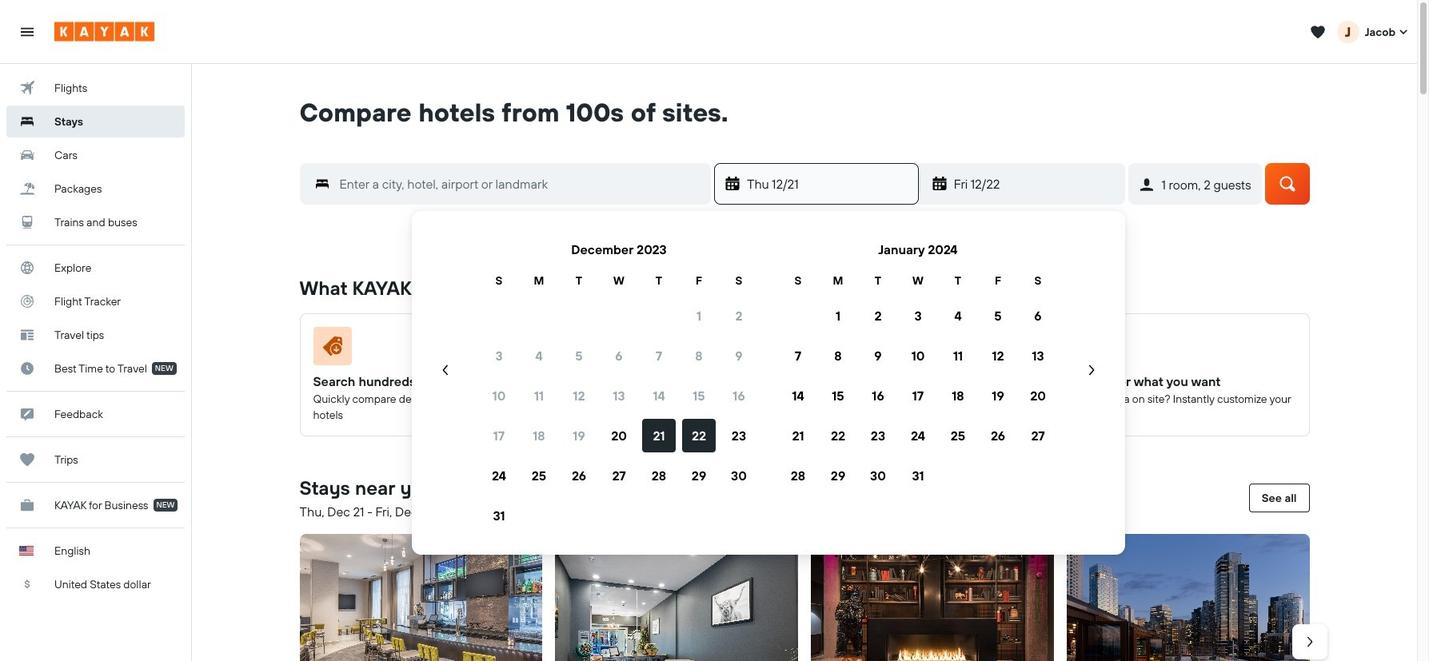 Task type: locate. For each thing, give the bounding box(es) containing it.
figure
[[313, 327, 523, 372], [569, 327, 778, 372], [825, 327, 1034, 372], [1081, 327, 1290, 372]]

grid
[[479, 230, 759, 536], [778, 230, 1058, 536]]

None search field
[[276, 128, 1334, 237]]

moxy seattle downtown element
[[811, 534, 1054, 662]]

row
[[479, 272, 759, 290], [778, 272, 1058, 290], [479, 296, 759, 336], [778, 296, 1058, 336], [479, 336, 759, 376], [778, 336, 1058, 376], [479, 376, 759, 416], [778, 376, 1058, 416], [479, 416, 759, 456], [778, 416, 1058, 456], [479, 456, 759, 496], [778, 456, 1058, 496]]

Enter a city, hotel, airport or landmark text field
[[330, 173, 710, 195]]

previous month image
[[438, 362, 454, 378]]

2 figure from the left
[[569, 327, 778, 372]]

1 horizontal spatial grid
[[778, 230, 1058, 536]]

0 horizontal spatial grid
[[479, 230, 759, 536]]

forward image
[[1302, 634, 1318, 650]]

stays near you carousel region
[[293, 528, 1328, 662]]

the oxford at pike place market element
[[555, 534, 798, 662]]

astra hotel, seattle, a tribute portfolio hotel element
[[1067, 534, 1310, 662]]

2 grid from the left
[[778, 230, 1058, 536]]

1 figure from the left
[[313, 327, 523, 372]]

springhill suites seattle downtown element
[[300, 534, 543, 662]]



Task type: vqa. For each thing, say whether or not it's contained in the screenshot.
grid
yes



Task type: describe. For each thing, give the bounding box(es) containing it.
3 figure from the left
[[825, 327, 1034, 372]]

next month image
[[1084, 362, 1100, 378]]

1 grid from the left
[[479, 230, 759, 536]]

united states (english) image
[[19, 546, 34, 556]]

start date calendar input element
[[431, 230, 1106, 536]]

navigation menu image
[[19, 24, 35, 40]]

4 figure from the left
[[1081, 327, 1290, 372]]



